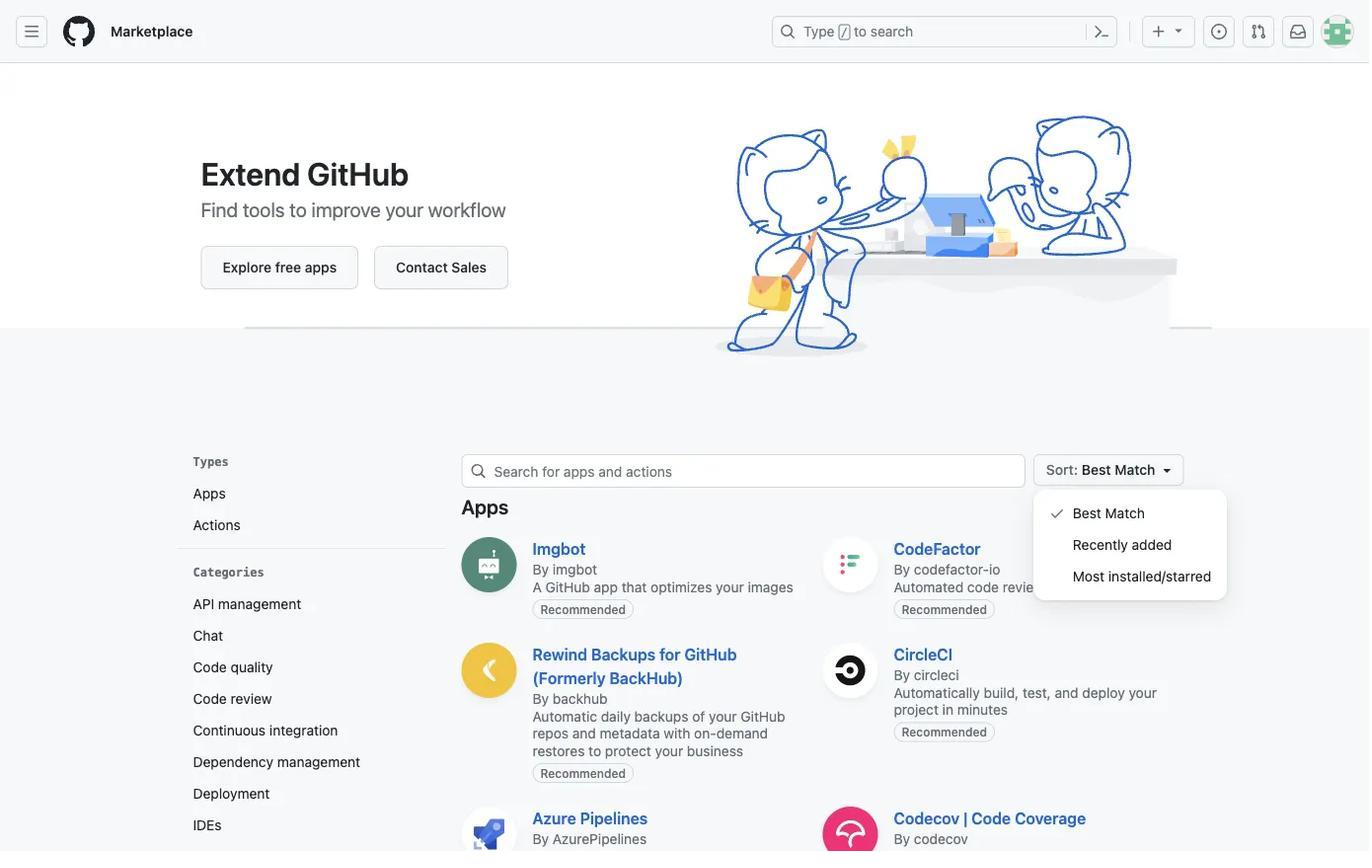 Task type: describe. For each thing, give the bounding box(es) containing it.
apps link
[[185, 478, 438, 510]]

continuous integration
[[193, 722, 338, 739]]

circleci by circleci automatically build, test, and deploy your project in minutes recommended
[[894, 645, 1158, 739]]

ides
[[193, 817, 222, 834]]

review inside codefactor by codefactor-io automated code review for github recommended
[[1003, 579, 1045, 595]]

command palette image
[[1094, 24, 1110, 40]]

your right of
[[709, 708, 737, 724]]

your inside extend github find tools to improve your workflow
[[386, 198, 424, 221]]

recently added link
[[1042, 529, 1220, 561]]

most installed/starred
[[1073, 568, 1212, 585]]

azure pipelines link
[[533, 809, 648, 828]]

explore
[[223, 259, 272, 276]]

to inside extend github find tools to improve your workflow
[[290, 198, 307, 221]]

by inside circleci by circleci automatically build, test, and deploy your project in minutes recommended
[[894, 667, 911, 683]]

integration
[[270, 722, 338, 739]]

circleci link
[[894, 645, 953, 664]]

marketplace
[[111, 23, 193, 40]]

circleci
[[914, 667, 960, 683]]

|
[[964, 809, 968, 828]]

code quality
[[193, 659, 273, 676]]

api
[[193, 596, 214, 612]]

contact sales link
[[374, 246, 509, 289]]

chat link
[[185, 620, 438, 652]]

types
[[193, 455, 229, 469]]

actions
[[193, 517, 241, 533]]

recently added
[[1073, 537, 1173, 553]]

code inside codecov | code coverage by codecov
[[972, 809, 1012, 828]]

categories list
[[185, 589, 438, 851]]

code for code quality
[[193, 659, 227, 676]]

git pull request image
[[1251, 24, 1267, 40]]

by inside imgbot by imgbot a github app that optimizes your images recommended
[[533, 562, 549, 578]]

imgbot link
[[533, 540, 586, 559]]

images
[[748, 579, 794, 595]]

/
[[841, 26, 848, 40]]

best match
[[1073, 505, 1146, 522]]

on-
[[694, 725, 717, 742]]

app
[[594, 579, 618, 595]]

for inside codefactor by codefactor-io automated code review for github recommended
[[1049, 579, 1066, 595]]

codecov
[[894, 809, 960, 828]]

dependency
[[193, 754, 274, 770]]

added
[[1132, 537, 1173, 553]]

codecov | code coverage link
[[894, 809, 1087, 828]]

demand
[[717, 725, 769, 742]]

recently
[[1073, 537, 1129, 553]]

contact
[[396, 259, 448, 276]]

imgbot
[[533, 540, 586, 559]]

automated
[[894, 579, 964, 595]]

with
[[664, 725, 691, 742]]

io
[[990, 562, 1001, 578]]

installed/starred
[[1109, 568, 1212, 585]]

rewind backups for github (formerly backhub) by backhub automatic daily backups of your github repos and metadata with on-demand restores to protect your business recommended
[[533, 645, 786, 780]]

most installed/starred link
[[1042, 561, 1220, 593]]

repos
[[533, 725, 569, 742]]

match inside menu
[[1106, 505, 1146, 522]]

plus image
[[1152, 24, 1167, 40]]

github inside extend github find tools to improve your workflow
[[307, 155, 409, 193]]

recommended inside imgbot by imgbot a github app that optimizes your images recommended
[[541, 602, 626, 616]]

azure pipelines by azurepipelines
[[533, 809, 648, 847]]

management for dependency management
[[277, 754, 361, 770]]

1 horizontal spatial apps
[[462, 495, 509, 518]]

(formerly
[[533, 669, 606, 688]]

for inside rewind backups for github (formerly backhub) by backhub automatic daily backups of your github repos and metadata with on-demand restores to protect your business recommended
[[660, 645, 681, 664]]

restores
[[533, 743, 585, 759]]

triangle down image
[[1171, 22, 1187, 38]]

rewind backups for github (formerly backhub) link
[[533, 645, 737, 688]]

dependency management link
[[185, 747, 438, 778]]

triangle down image
[[1160, 462, 1176, 478]]

to inside rewind backups for github (formerly backhub) by backhub automatic daily backups of your github repos and metadata with on-demand restores to protect your business recommended
[[589, 743, 602, 759]]

management for api management
[[218, 596, 301, 612]]

search image
[[471, 463, 486, 479]]

rewind
[[533, 645, 588, 664]]

backhub
[[553, 691, 608, 707]]

recommended inside codefactor by codefactor-io automated code review for github recommended
[[902, 602, 988, 616]]

find
[[201, 198, 238, 221]]

best inside menu
[[1073, 505, 1102, 522]]

api management
[[193, 596, 301, 612]]

0 vertical spatial to
[[854, 23, 867, 40]]

test,
[[1023, 684, 1052, 701]]

apps
[[305, 259, 337, 276]]

code
[[968, 579, 1000, 595]]

ides link
[[185, 810, 438, 841]]

continuous
[[193, 722, 266, 739]]

recommended inside rewind backups for github (formerly backhub) by backhub automatic daily backups of your github repos and metadata with on-demand restores to protect your business recommended
[[541, 766, 626, 780]]

notifications image
[[1291, 24, 1307, 40]]

free
[[275, 259, 301, 276]]

deployment
[[193, 786, 270, 802]]

0 vertical spatial best
[[1082, 462, 1112, 478]]

homepage image
[[63, 16, 95, 47]]

types list
[[185, 478, 438, 541]]

dependency management
[[193, 754, 361, 770]]



Task type: vqa. For each thing, say whether or not it's contained in the screenshot.
Explore
yes



Task type: locate. For each thing, give the bounding box(es) containing it.
explore free apps
[[223, 259, 337, 276]]

github up of
[[685, 645, 737, 664]]

match up recently added
[[1106, 505, 1146, 522]]

pipelines
[[580, 809, 648, 828]]

chat
[[193, 628, 223, 644]]

1 horizontal spatial to
[[589, 743, 602, 759]]

extend
[[201, 155, 301, 193]]

your right improve
[[386, 198, 424, 221]]

most
[[1073, 568, 1105, 585]]

api management link
[[185, 589, 438, 620]]

azurepipelines
[[553, 831, 647, 847]]

code
[[193, 659, 227, 676], [193, 691, 227, 707], [972, 809, 1012, 828]]

apps down the search image
[[462, 495, 509, 518]]

2 horizontal spatial to
[[854, 23, 867, 40]]

codecov | code coverage by codecov
[[894, 809, 1087, 847]]

automatically
[[894, 684, 981, 701]]

and right test,
[[1055, 684, 1079, 701]]

code review
[[193, 691, 272, 707]]

0 horizontal spatial to
[[290, 198, 307, 221]]

improve
[[312, 198, 381, 221]]

recommended
[[541, 602, 626, 616], [902, 602, 988, 616], [902, 725, 988, 739], [541, 766, 626, 780]]

best
[[1082, 462, 1112, 478], [1073, 505, 1102, 522]]

type / to search
[[804, 23, 914, 40]]

code up continuous
[[193, 691, 227, 707]]

azure
[[533, 809, 577, 828]]

by inside codecov | code coverage by codecov
[[894, 831, 911, 847]]

github inside imgbot by imgbot a github app that optimizes your images recommended
[[546, 579, 590, 595]]

continuous integration link
[[185, 715, 438, 747]]

0 vertical spatial code
[[193, 659, 227, 676]]

1 vertical spatial best
[[1073, 505, 1102, 522]]

your inside imgbot by imgbot a github app that optimizes your images recommended
[[716, 579, 744, 595]]

0 horizontal spatial review
[[231, 691, 272, 707]]

menu containing best match
[[1034, 490, 1228, 601]]

for up backhub)
[[660, 645, 681, 664]]

management
[[218, 596, 301, 612], [277, 754, 361, 770]]

1 vertical spatial to
[[290, 198, 307, 221]]

by up a
[[533, 562, 549, 578]]

by inside the azure pipelines by azurepipelines
[[533, 831, 549, 847]]

1 vertical spatial match
[[1106, 505, 1146, 522]]

0 horizontal spatial and
[[573, 725, 596, 742]]

github down recently
[[1070, 579, 1115, 595]]

your left images
[[716, 579, 744, 595]]

management down continuous integration "link"
[[277, 754, 361, 770]]

best right sort:
[[1082, 462, 1112, 478]]

and
[[1055, 684, 1079, 701], [573, 725, 596, 742]]

sort: best match
[[1047, 462, 1156, 478]]

of
[[693, 708, 705, 724]]

categories
[[193, 565, 264, 579]]

to right / in the top right of the page
[[854, 23, 867, 40]]

code right |
[[972, 809, 1012, 828]]

by down codecov
[[894, 831, 911, 847]]

metadata
[[600, 725, 660, 742]]

code for code review
[[193, 691, 227, 707]]

0 horizontal spatial for
[[660, 645, 681, 664]]

by up "automatic"
[[533, 691, 549, 707]]

extend github find tools to improve your workflow
[[201, 155, 506, 221]]

by up automated
[[894, 562, 911, 578]]

circleci
[[894, 645, 953, 664]]

Search for apps and actions text field
[[494, 455, 1025, 487]]

deploy
[[1083, 684, 1126, 701]]

for
[[1049, 579, 1066, 595], [660, 645, 681, 664]]

code review link
[[185, 683, 438, 715]]

imgbot by imgbot a github app that optimizes your images recommended
[[533, 540, 794, 616]]

and down "automatic"
[[573, 725, 596, 742]]

1 horizontal spatial and
[[1055, 684, 1079, 701]]

apps down the types
[[193, 485, 226, 502]]

that
[[622, 579, 647, 595]]

0 vertical spatial and
[[1055, 684, 1079, 701]]

search
[[871, 23, 914, 40]]

1 vertical spatial for
[[660, 645, 681, 664]]

to left protect
[[589, 743, 602, 759]]

2 vertical spatial to
[[589, 743, 602, 759]]

best up recently
[[1073, 505, 1102, 522]]

1 horizontal spatial for
[[1049, 579, 1066, 595]]

match
[[1115, 462, 1156, 478], [1106, 505, 1146, 522]]

match left triangle down image
[[1115, 462, 1156, 478]]

recommended down automated
[[902, 602, 988, 616]]

by down circleci
[[894, 667, 911, 683]]

automatic
[[533, 708, 598, 724]]

build,
[[984, 684, 1019, 701]]

github down imgbot
[[546, 579, 590, 595]]

menu
[[1034, 490, 1228, 601]]

review right code
[[1003, 579, 1045, 595]]

1 horizontal spatial review
[[1003, 579, 1045, 595]]

management down categories
[[218, 596, 301, 612]]

workflow
[[428, 198, 506, 221]]

apps inside the types list
[[193, 485, 226, 502]]

backhub)
[[610, 669, 684, 688]]

to
[[854, 23, 867, 40], [290, 198, 307, 221], [589, 743, 602, 759]]

1 vertical spatial code
[[193, 691, 227, 707]]

actions link
[[185, 510, 438, 541]]

minutes
[[958, 702, 1008, 718]]

code quality link
[[185, 652, 438, 683]]

recommended inside circleci by circleci automatically build, test, and deploy your project in minutes recommended
[[902, 725, 988, 739]]

your right deploy on the bottom of the page
[[1129, 684, 1158, 701]]

a
[[533, 579, 542, 595]]

codecov
[[914, 831, 969, 847]]

optimizes
[[651, 579, 713, 595]]

project
[[894, 702, 939, 718]]

best match link
[[1042, 498, 1220, 529]]

contact sales
[[396, 259, 487, 276]]

1 vertical spatial management
[[277, 754, 361, 770]]

by inside codefactor by codefactor-io automated code review for github recommended
[[894, 562, 911, 578]]

0 horizontal spatial apps
[[193, 485, 226, 502]]

2 vertical spatial code
[[972, 809, 1012, 828]]

0 vertical spatial match
[[1115, 462, 1156, 478]]

deployment link
[[185, 778, 438, 810]]

github inside codefactor by codefactor-io automated code review for github recommended
[[1070, 579, 1115, 595]]

review down 'quality'
[[231, 691, 272, 707]]

your
[[386, 198, 424, 221], [716, 579, 744, 595], [1129, 684, 1158, 701], [709, 708, 737, 724], [655, 743, 684, 759]]

recommended down "app"
[[541, 602, 626, 616]]

codefactor-
[[914, 562, 990, 578]]

your down with
[[655, 743, 684, 759]]

quality
[[231, 659, 273, 676]]

and inside circleci by circleci automatically build, test, and deploy your project in minutes recommended
[[1055, 684, 1079, 701]]

codefactor by codefactor-io automated code review for github recommended
[[894, 540, 1115, 616]]

daily
[[601, 708, 631, 724]]

backups
[[592, 645, 656, 664]]

by inside rewind backups for github (formerly backhub) by backhub automatic daily backups of your github repos and metadata with on-demand restores to protect your business recommended
[[533, 691, 549, 707]]

0 vertical spatial management
[[218, 596, 301, 612]]

review
[[1003, 579, 1045, 595], [231, 691, 272, 707]]

code down chat
[[193, 659, 227, 676]]

and inside rewind backups for github (formerly backhub) by backhub automatic daily backups of your github repos and metadata with on-demand restores to protect your business recommended
[[573, 725, 596, 742]]

tools
[[243, 198, 285, 221]]

0 vertical spatial review
[[1003, 579, 1045, 595]]

recommended down in
[[902, 725, 988, 739]]

1 vertical spatial and
[[573, 725, 596, 742]]

protect
[[605, 743, 652, 759]]

1 vertical spatial review
[[231, 691, 272, 707]]

imgbot
[[553, 562, 598, 578]]

your inside circleci by circleci automatically build, test, and deploy your project in minutes recommended
[[1129, 684, 1158, 701]]

backups
[[635, 708, 689, 724]]

sales
[[452, 259, 487, 276]]

codefactor link
[[894, 540, 981, 559]]

for left most
[[1049, 579, 1066, 595]]

github up improve
[[307, 155, 409, 193]]

business
[[687, 743, 744, 759]]

0 vertical spatial for
[[1049, 579, 1066, 595]]

recommended down restores
[[541, 766, 626, 780]]

review inside code review link
[[231, 691, 272, 707]]

github
[[307, 155, 409, 193], [546, 579, 590, 595], [1070, 579, 1115, 595], [685, 645, 737, 664], [741, 708, 786, 724]]

to right tools
[[290, 198, 307, 221]]

by down azure
[[533, 831, 549, 847]]

issue opened image
[[1212, 24, 1228, 40]]

github up demand
[[741, 708, 786, 724]]

sort:
[[1047, 462, 1079, 478]]



